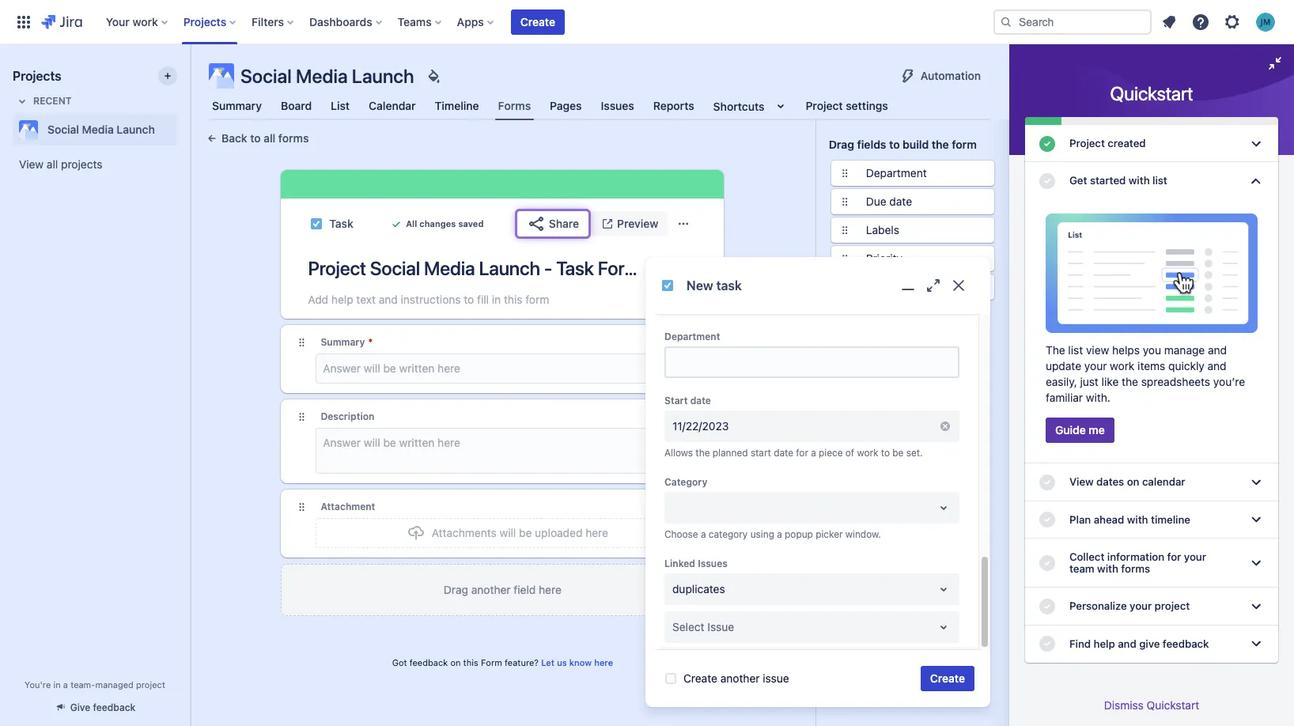 Task type: locate. For each thing, give the bounding box(es) containing it.
1 vertical spatial task
[[556, 257, 594, 279]]

your profile and settings image
[[1256, 12, 1275, 31]]

social media launch up view all projects link
[[47, 123, 155, 136]]

4 checked image from the top
[[1038, 597, 1057, 616]]

quickly
[[1169, 360, 1205, 373]]

on right dates
[[1127, 476, 1140, 489]]

find help and give feedback
[[1070, 637, 1209, 650]]

chevron image inside personalize your project dropdown button
[[1247, 597, 1266, 616]]

issues link
[[598, 92, 638, 120]]

1 horizontal spatial launch
[[352, 65, 414, 87]]

project up find help and give feedback dropdown button
[[1155, 600, 1190, 613]]

answer will be written here down description
[[323, 436, 460, 449]]

form
[[598, 257, 640, 279], [481, 658, 502, 668]]

2 chevron image from the top
[[1247, 172, 1266, 191]]

date up 11/22/2023
[[690, 395, 711, 407]]

1 vertical spatial this
[[463, 658, 479, 668]]

project for project social media launch - task form
[[308, 257, 366, 279]]

0 vertical spatial social
[[241, 65, 292, 87]]

checked image left the project created
[[1038, 134, 1057, 153]]

2 horizontal spatial launch
[[479, 257, 540, 279]]

this right fill
[[504, 293, 523, 306]]

the inside the list view helps you manage and update your work items quickly and easily, just like the spreadsheets you're familiar with.
[[1122, 375, 1139, 389]]

1 answer from the top
[[323, 362, 361, 375]]

personalize
[[1070, 600, 1127, 613]]

view
[[19, 157, 44, 171], [1070, 476, 1094, 489]]

task left all
[[329, 217, 353, 230]]

project for project settings
[[806, 99, 843, 112]]

answer for summary
[[323, 362, 361, 375]]

1 horizontal spatial projects
[[183, 15, 226, 28]]

1 vertical spatial department
[[665, 331, 720, 343]]

2 checked image from the top
[[1038, 473, 1057, 492]]

quickstart up "project created" dropdown button
[[1110, 82, 1194, 104]]

1 vertical spatial feedback
[[410, 658, 448, 668]]

social media launch up list
[[241, 65, 414, 87]]

1 written from the top
[[399, 362, 435, 375]]

0 horizontal spatial form
[[481, 658, 502, 668]]

answer down description
[[323, 436, 361, 449]]

the list view helps you manage and update your work items quickly and easily, just like the spreadsheets you're familiar with.
[[1046, 344, 1245, 405]]

checked image
[[1038, 172, 1057, 191], [1038, 473, 1057, 492], [1038, 511, 1057, 530], [1038, 597, 1057, 616], [1038, 635, 1057, 654]]

1 vertical spatial project
[[1070, 137, 1105, 150]]

project settings
[[806, 99, 888, 112]]

drag fields to build the form
[[829, 138, 977, 151]]

checked image inside collect information for your team with forms dropdown button
[[1038, 554, 1057, 573]]

1 vertical spatial the
[[1122, 375, 1139, 389]]

feedback for got feedback on this form feature? let us know here
[[410, 658, 448, 668]]

1 horizontal spatial create button
[[921, 666, 975, 692]]

with right 'team'
[[1098, 563, 1119, 575]]

form left feature?
[[481, 658, 502, 668]]

tab list
[[199, 92, 1000, 120]]

all right back
[[264, 131, 276, 145]]

1 vertical spatial social
[[47, 123, 79, 136]]

back
[[222, 131, 247, 145]]

checked image left find
[[1038, 635, 1057, 654]]

for left piece
[[796, 447, 809, 459]]

for down timeline
[[1168, 551, 1182, 563]]

launch left the - at top
[[479, 257, 540, 279]]

on for feedback
[[450, 658, 461, 668]]

3 chevron image from the top
[[1247, 597, 1266, 616]]

0 horizontal spatial project
[[136, 680, 165, 690]]

view left dates
[[1070, 476, 1094, 489]]

chevron image for plan ahead with timeline
[[1247, 511, 1266, 530]]

chevron image for project created
[[1247, 134, 1266, 153]]

0 vertical spatial issues
[[601, 99, 634, 112]]

1 horizontal spatial forms
[[1121, 563, 1150, 575]]

and right the text
[[379, 293, 398, 306]]

feedback inside dropdown button
[[1163, 637, 1209, 650]]

2 answer from the top
[[323, 436, 361, 449]]

your up find help and give feedback on the bottom of the page
[[1130, 600, 1152, 613]]

1 horizontal spatial start date
[[866, 280, 917, 294]]

will
[[364, 362, 380, 375], [364, 436, 380, 449], [500, 526, 516, 540]]

managed
[[95, 680, 134, 690]]

piece
[[819, 447, 843, 459]]

0 vertical spatial launch
[[352, 65, 414, 87]]

2 vertical spatial feedback
[[93, 702, 136, 714]]

feedback right got
[[410, 658, 448, 668]]

launch left add to starred icon
[[117, 123, 155, 136]]

social up summary link
[[241, 65, 292, 87]]

checked image inside get started with list dropdown button
[[1038, 172, 1057, 191]]

chevron image inside plan ahead with timeline dropdown button
[[1247, 511, 1266, 530]]

department down drag fields to build the form in the top right of the page
[[866, 166, 927, 180]]

feedback right give
[[1163, 637, 1209, 650]]

issue
[[708, 620, 734, 634]]

2 vertical spatial chevron image
[[1247, 473, 1266, 492]]

start up 11/22/2023
[[665, 395, 688, 407]]

chevron image for view dates on calendar
[[1247, 473, 1266, 492]]

back to all forms
[[222, 131, 309, 145]]

1 vertical spatial your
[[1184, 551, 1207, 563]]

will down *
[[364, 362, 380, 375]]

on inside dropdown button
[[1127, 476, 1140, 489]]

view all projects link
[[13, 150, 177, 179]]

with right started
[[1129, 174, 1150, 187]]

1 checked image from the top
[[1038, 134, 1057, 153]]

1 horizontal spatial the
[[932, 138, 949, 151]]

collapse recent projects image
[[13, 92, 32, 111]]

0 vertical spatial with
[[1129, 174, 1150, 187]]

checked image for project
[[1038, 134, 1057, 153]]

Search field
[[994, 9, 1152, 34]]

board link
[[278, 92, 315, 120]]

0 horizontal spatial list
[[1068, 344, 1083, 357]]

start date up 11/22/2023
[[665, 395, 711, 407]]

minimize image
[[899, 276, 918, 295]]

dismiss quickstart link
[[1104, 699, 1200, 712]]

issues right pages
[[601, 99, 634, 112]]

1 vertical spatial project
[[136, 680, 165, 690]]

view
[[1086, 344, 1109, 357]]

0 vertical spatial project
[[1155, 600, 1190, 613]]

checked image left plan
[[1038, 511, 1057, 530]]

0 vertical spatial social media launch
[[241, 65, 414, 87]]

form down preview button
[[598, 257, 640, 279]]

got feedback on this form feature? let us know here
[[392, 658, 613, 668]]

0 vertical spatial written
[[399, 362, 435, 375]]

summary link
[[209, 92, 265, 120]]

view inside dropdown button
[[1070, 476, 1094, 489]]

0 vertical spatial checked image
[[1038, 134, 1057, 153]]

calendar
[[1142, 476, 1186, 489]]

teams button
[[393, 9, 448, 34]]

forms inside collect information for your team with forms
[[1121, 563, 1150, 575]]

create button right apps dropdown button
[[511, 9, 565, 34]]

apps button
[[452, 9, 500, 34]]

fill
[[477, 293, 489, 306]]

2 horizontal spatial create
[[930, 672, 965, 685]]

recent
[[33, 95, 72, 107]]

the right like
[[1122, 375, 1139, 389]]

2 vertical spatial work
[[857, 447, 879, 459]]

sidebar navigation image
[[172, 63, 207, 95]]

jira image
[[41, 12, 82, 31], [41, 12, 82, 31]]

1 vertical spatial issues
[[698, 558, 728, 570]]

share button
[[517, 211, 589, 237]]

in right fill
[[492, 293, 501, 306]]

and inside dropdown button
[[1118, 637, 1137, 650]]

social media launch
[[241, 65, 414, 87], [47, 123, 155, 136]]

list up update
[[1068, 344, 1083, 357]]

due
[[866, 195, 887, 208]]

0 vertical spatial forms
[[278, 131, 309, 145]]

be
[[383, 362, 396, 375], [383, 436, 396, 449], [893, 447, 904, 459], [519, 526, 532, 540]]

work inside the list view helps you manage and update your work items quickly and easily, just like the spreadsheets you're familiar with.
[[1110, 360, 1135, 373]]

with right ahead
[[1127, 513, 1148, 526]]

chevron image
[[1247, 511, 1266, 530], [1247, 554, 1266, 573], [1247, 597, 1266, 616], [1247, 635, 1266, 654]]

progress bar
[[1025, 117, 1279, 125]]

quickstart right the dismiss
[[1147, 699, 1200, 712]]

create for create button within primary element
[[520, 15, 555, 28]]

attachment
[[321, 501, 375, 513]]

1 vertical spatial form
[[481, 658, 502, 668]]

plan ahead with timeline
[[1070, 513, 1191, 526]]

social up the text
[[370, 257, 420, 279]]

1 horizontal spatial form
[[598, 257, 640, 279]]

a left team-
[[63, 680, 68, 690]]

drag
[[829, 138, 855, 151], [444, 583, 468, 597]]

work down helps
[[1110, 360, 1135, 373]]

3 checked image from the top
[[1038, 511, 1057, 530]]

1 horizontal spatial your
[[1130, 600, 1152, 613]]

list inside get started with list dropdown button
[[1153, 174, 1168, 187]]

0 horizontal spatial help
[[331, 293, 353, 306]]

create inside primary element
[[520, 15, 555, 28]]

form right build
[[952, 138, 977, 151]]

you
[[1143, 344, 1162, 357]]

checked image left get
[[1038, 172, 1057, 191]]

your inside the list view helps you manage and update your work items quickly and easily, just like the spreadsheets you're familiar with.
[[1085, 360, 1107, 373]]

0 horizontal spatial project
[[308, 257, 366, 279]]

create button down open icon
[[921, 666, 975, 692]]

4 chevron image from the top
[[1247, 635, 1266, 654]]

work right your
[[132, 15, 158, 28]]

plan
[[1070, 513, 1091, 526]]

will down description
[[364, 436, 380, 449]]

the
[[1046, 344, 1066, 357]]

0 vertical spatial drag
[[829, 138, 855, 151]]

media up list
[[296, 65, 348, 87]]

-
[[544, 257, 552, 279]]

checked image left 'team'
[[1038, 554, 1057, 573]]

calendar
[[369, 99, 416, 112]]

work right of
[[857, 447, 879, 459]]

all
[[406, 218, 417, 229]]

uploaded
[[535, 526, 583, 540]]

dashboards button
[[305, 9, 388, 34]]

in right you're
[[53, 680, 61, 690]]

forms
[[498, 99, 531, 112]]

start down priority
[[866, 280, 891, 294]]

project social media launch - task form
[[308, 257, 640, 279]]

team-
[[71, 680, 95, 690]]

0 vertical spatial your
[[1085, 360, 1107, 373]]

2 horizontal spatial feedback
[[1163, 637, 1209, 650]]

give feedback button
[[45, 695, 145, 721]]

and up the "you're"
[[1208, 360, 1227, 373]]

chevron image inside "project created" dropdown button
[[1247, 134, 1266, 153]]

view left the projects
[[19, 157, 44, 171]]

1 horizontal spatial feedback
[[410, 658, 448, 668]]

checked image for find
[[1038, 635, 1057, 654]]

form down the - at top
[[526, 293, 549, 306]]

2 answer will be written here from the top
[[323, 436, 460, 449]]

written for summary
[[399, 362, 435, 375]]

2 checked image from the top
[[1038, 554, 1057, 573]]

0 vertical spatial the
[[932, 138, 949, 151]]

list down "project created" dropdown button
[[1153, 174, 1168, 187]]

1 answer will be written here from the top
[[323, 362, 460, 375]]

projects inside popup button
[[183, 15, 226, 28]]

help left the text
[[331, 293, 353, 306]]

0 horizontal spatial start
[[665, 395, 688, 407]]

give
[[70, 702, 90, 714]]

0 vertical spatial media
[[296, 65, 348, 87]]

0 horizontal spatial feedback
[[93, 702, 136, 714]]

checked image for plan
[[1038, 511, 1057, 530]]

view for view dates on calendar
[[1070, 476, 1094, 489]]

Select Issue text field
[[673, 620, 676, 635]]

1 vertical spatial help
[[1094, 637, 1115, 650]]

answer for description
[[323, 436, 361, 449]]

0 horizontal spatial for
[[796, 447, 809, 459]]

this
[[504, 293, 523, 306], [463, 658, 479, 668]]

1 horizontal spatial another
[[721, 672, 760, 685]]

0 horizontal spatial media
[[82, 123, 114, 136]]

5 checked image from the top
[[1038, 635, 1057, 654]]

go full screen image
[[924, 276, 943, 295]]

this left feature?
[[463, 658, 479, 668]]

issues up duplicates
[[698, 558, 728, 570]]

planned
[[713, 447, 748, 459]]

project for project created
[[1070, 137, 1105, 150]]

1 vertical spatial another
[[721, 672, 760, 685]]

guide
[[1055, 424, 1086, 437]]

another left "issue"
[[721, 672, 760, 685]]

answer will be written here down *
[[323, 362, 460, 375]]

on for dates
[[1127, 476, 1140, 489]]

1 vertical spatial will
[[364, 436, 380, 449]]

3 chevron image from the top
[[1247, 473, 1266, 492]]

create project image
[[161, 70, 174, 82]]

chevron image
[[1247, 134, 1266, 153], [1247, 172, 1266, 191], [1247, 473, 1266, 492]]

summary up back
[[212, 99, 262, 112]]

checked image for get
[[1038, 172, 1057, 191]]

task
[[329, 217, 353, 230], [556, 257, 594, 279]]

discard & close image
[[949, 276, 968, 295]]

project up add
[[308, 257, 366, 279]]

upload image
[[407, 524, 425, 543]]

work for allows the planned start date for a piece of work to be set.
[[857, 447, 879, 459]]

project
[[806, 99, 843, 112], [1070, 137, 1105, 150], [308, 257, 366, 279]]

of
[[846, 447, 855, 459]]

launch
[[352, 65, 414, 87], [117, 123, 155, 136], [479, 257, 540, 279]]

0 vertical spatial list
[[1153, 174, 1168, 187]]

1 chevron image from the top
[[1247, 134, 1266, 153]]

2 chevron image from the top
[[1247, 554, 1266, 573]]

another
[[471, 583, 511, 597], [721, 672, 760, 685]]

drag down attachments
[[444, 583, 468, 597]]

media up view all projects link
[[82, 123, 114, 136]]

launch up calendar
[[352, 65, 414, 87]]

task right the - at top
[[556, 257, 594, 279]]

0 horizontal spatial projects
[[13, 69, 61, 83]]

chevron image inside collect information for your team with forms dropdown button
[[1247, 554, 1266, 573]]

familiar
[[1046, 391, 1083, 405]]

work
[[132, 15, 158, 28], [1110, 360, 1135, 373], [857, 447, 879, 459]]

2 horizontal spatial media
[[424, 257, 475, 279]]

just
[[1080, 375, 1099, 389]]

answer will be written here for summary
[[323, 362, 460, 375]]

drag for drag fields to build the form
[[829, 138, 855, 151]]

0 horizontal spatial this
[[463, 658, 479, 668]]

0 horizontal spatial work
[[132, 15, 158, 28]]

find
[[1070, 637, 1091, 650]]

0 vertical spatial start
[[866, 280, 891, 294]]

labels
[[866, 223, 900, 237]]

your
[[1085, 360, 1107, 373], [1184, 551, 1207, 563], [1130, 600, 1152, 613]]

1 horizontal spatial for
[[1168, 551, 1182, 563]]

2 vertical spatial project
[[308, 257, 366, 279]]

new task image
[[661, 279, 674, 292]]

choose
[[665, 529, 698, 540]]

select
[[673, 620, 705, 634]]

primary element
[[9, 0, 994, 44]]

checked image for personalize
[[1038, 597, 1057, 616]]

0 horizontal spatial drag
[[444, 583, 468, 597]]

and
[[379, 293, 398, 306], [1208, 344, 1227, 357], [1208, 360, 1227, 373], [1118, 637, 1137, 650]]

help
[[331, 293, 353, 306], [1094, 637, 1115, 650]]

open image
[[934, 499, 953, 518], [934, 580, 953, 599]]

0 vertical spatial this
[[504, 293, 523, 306]]

your down timeline
[[1184, 551, 1207, 563]]

answer down summary *
[[323, 362, 361, 375]]

checked image inside view dates on calendar dropdown button
[[1038, 473, 1057, 492]]

1 horizontal spatial summary
[[321, 336, 365, 348]]

chevron image inside get started with list dropdown button
[[1247, 172, 1266, 191]]

0 vertical spatial work
[[132, 15, 158, 28]]

1 horizontal spatial department
[[866, 166, 927, 180]]

another left field
[[471, 583, 511, 597]]

drag left fields
[[829, 138, 855, 151]]

summary left *
[[321, 336, 365, 348]]

on right got
[[450, 658, 461, 668]]

summary
[[212, 99, 262, 112], [321, 336, 365, 348]]

0 vertical spatial projects
[[183, 15, 226, 28]]

checked image left personalize
[[1038, 597, 1057, 616]]

0 horizontal spatial all
[[47, 157, 58, 171]]

0 vertical spatial another
[[471, 583, 511, 597]]

0 vertical spatial quickstart
[[1110, 82, 1194, 104]]

chevron image inside find help and give feedback dropdown button
[[1247, 635, 1266, 654]]

0 horizontal spatial another
[[471, 583, 511, 597]]

chevron image inside view dates on calendar dropdown button
[[1247, 473, 1266, 492]]

0 vertical spatial open image
[[934, 499, 953, 518]]

guide me button
[[1046, 418, 1115, 443]]

1 vertical spatial launch
[[117, 123, 155, 136]]

your down view
[[1085, 360, 1107, 373]]

start
[[866, 280, 891, 294], [665, 395, 688, 407]]

open image
[[934, 618, 953, 637]]

1 vertical spatial create button
[[921, 666, 975, 692]]

1 chevron image from the top
[[1247, 511, 1266, 530]]

a left piece
[[811, 447, 816, 459]]

Linked Issues text field
[[673, 582, 676, 597]]

me
[[1089, 424, 1105, 437]]

0 horizontal spatial summary
[[212, 99, 262, 112]]

department down new
[[665, 331, 720, 343]]

2 written from the top
[[399, 436, 435, 449]]

project left settings
[[806, 99, 843, 112]]

start date
[[866, 280, 917, 294], [665, 395, 711, 407]]

and left give
[[1118, 637, 1137, 650]]

0 vertical spatial for
[[796, 447, 809, 459]]

0 vertical spatial form
[[952, 138, 977, 151]]

teams
[[398, 15, 432, 28]]

help image
[[1192, 12, 1211, 31]]

issues
[[601, 99, 634, 112], [698, 558, 728, 570]]

summary inside tab list
[[212, 99, 262, 112]]

help inside dropdown button
[[1094, 637, 1115, 650]]

duplicates
[[673, 582, 725, 596]]

in
[[492, 293, 501, 306], [53, 680, 61, 690]]

form
[[952, 138, 977, 151], [526, 293, 549, 306]]

1 vertical spatial open image
[[934, 580, 953, 599]]

0 vertical spatial answer will be written here
[[323, 362, 460, 375]]

add
[[308, 293, 328, 306]]

forms up "personalize your project"
[[1121, 563, 1150, 575]]

1 horizontal spatial project
[[1155, 600, 1190, 613]]

projects up recent
[[13, 69, 61, 83]]

2 horizontal spatial your
[[1184, 551, 1207, 563]]

0 vertical spatial summary
[[212, 99, 262, 112]]

0 horizontal spatial on
[[450, 658, 461, 668]]

create another issue
[[684, 672, 789, 685]]

for inside collect information for your team with forms
[[1168, 551, 1182, 563]]

summary for summary *
[[321, 336, 365, 348]]

project inside dropdown button
[[1070, 137, 1105, 150]]

feedback down managed
[[93, 702, 136, 714]]

media up instructions in the left of the page
[[424, 257, 475, 279]]

projects up sidebar navigation image
[[183, 15, 226, 28]]

0 vertical spatial on
[[1127, 476, 1140, 489]]

0 vertical spatial department
[[866, 166, 927, 180]]

banner
[[0, 0, 1294, 44]]

the right build
[[932, 138, 949, 151]]

checked image down guide
[[1038, 473, 1057, 492]]

social
[[241, 65, 292, 87], [47, 123, 79, 136], [370, 257, 420, 279]]

written for description
[[399, 436, 435, 449]]

checked image
[[1038, 134, 1057, 153], [1038, 554, 1057, 573]]

1 vertical spatial work
[[1110, 360, 1135, 373]]

1 horizontal spatial list
[[1153, 174, 1168, 187]]

feedback for give feedback
[[93, 702, 136, 714]]

start date down priority
[[866, 280, 917, 294]]

with for started
[[1129, 174, 1150, 187]]

projects button
[[179, 9, 242, 34]]

1 vertical spatial projects
[[13, 69, 61, 83]]

chevron image for find help and give feedback
[[1247, 635, 1266, 654]]

will right attachments
[[500, 526, 516, 540]]

help right find
[[1094, 637, 1115, 650]]

to right back
[[250, 131, 261, 145]]

feedback inside button
[[93, 702, 136, 714]]

1 horizontal spatial work
[[857, 447, 879, 459]]

1 horizontal spatial view
[[1070, 476, 1094, 489]]

the right allows
[[696, 447, 710, 459]]

1 checked image from the top
[[1038, 172, 1057, 191]]

0 horizontal spatial your
[[1085, 360, 1107, 373]]

you're in a team-managed project
[[25, 680, 165, 690]]



Task type: vqa. For each thing, say whether or not it's contained in the screenshot.
help for Find
yes



Task type: describe. For each thing, give the bounding box(es) containing it.
with.
[[1086, 391, 1111, 405]]

and right manage
[[1208, 344, 1227, 357]]

a right the using
[[777, 529, 782, 540]]

manage
[[1165, 344, 1205, 357]]

list
[[331, 99, 350, 112]]

attachments
[[432, 526, 497, 540]]

view for view all projects
[[19, 157, 44, 171]]

priority
[[866, 252, 903, 265]]

view all projects
[[19, 157, 102, 171]]

instructions
[[401, 293, 461, 306]]

2 vertical spatial launch
[[479, 257, 540, 279]]

attachments will be uploaded here
[[432, 526, 608, 540]]

your inside dropdown button
[[1130, 600, 1152, 613]]

to left build
[[889, 138, 900, 151]]

0 horizontal spatial task
[[329, 217, 353, 230]]

2 vertical spatial will
[[500, 526, 516, 540]]

category
[[709, 529, 748, 540]]

chevron image for get started with list
[[1247, 172, 1266, 191]]

you're
[[1214, 375, 1245, 389]]

team
[[1070, 563, 1095, 575]]

easily,
[[1046, 375, 1077, 389]]

allows
[[665, 447, 693, 459]]

will for summary
[[364, 362, 380, 375]]

date right due
[[890, 195, 912, 208]]

appswitcher icon image
[[14, 12, 33, 31]]

automation button
[[889, 63, 991, 89]]

your inside collect information for your team with forms
[[1184, 551, 1207, 563]]

1 vertical spatial start date
[[665, 395, 711, 407]]

create button inside primary element
[[511, 9, 565, 34]]

chevron image for collect information for your team with forms
[[1247, 554, 1266, 573]]

share image
[[527, 214, 546, 233]]

another for issue
[[721, 672, 760, 685]]

forms inside back to all forms 'link'
[[278, 131, 309, 145]]

start
[[751, 447, 771, 459]]

with for ahead
[[1127, 513, 1148, 526]]

chevron image for personalize your project
[[1247, 597, 1266, 616]]

0 vertical spatial in
[[492, 293, 501, 306]]

projects
[[61, 157, 102, 171]]

guide me
[[1055, 424, 1105, 437]]

let
[[541, 658, 555, 668]]

get started with list button
[[1025, 162, 1279, 200]]

issue
[[763, 672, 789, 685]]

issues inside issues link
[[601, 99, 634, 112]]

description
[[321, 411, 375, 423]]

checked image for collect
[[1038, 554, 1057, 573]]

to inside 'link'
[[250, 131, 261, 145]]

reports
[[653, 99, 694, 112]]

banner containing your work
[[0, 0, 1294, 44]]

view dates on calendar
[[1070, 476, 1186, 489]]

create for the rightmost create button
[[930, 672, 965, 685]]

answer will be written here for description
[[323, 436, 460, 449]]

build
[[903, 138, 929, 151]]

helps
[[1112, 344, 1140, 357]]

set background color image
[[424, 66, 443, 85]]

to left set.
[[881, 447, 890, 459]]

project inside dropdown button
[[1155, 600, 1190, 613]]

drag another field here
[[444, 583, 562, 597]]

list link
[[328, 92, 353, 120]]

task
[[717, 278, 742, 292]]

linked issues
[[665, 558, 728, 570]]

like
[[1102, 375, 1119, 389]]

Category text field
[[673, 500, 676, 516]]

collect information for your team with forms button
[[1025, 539, 1279, 588]]

1 vertical spatial media
[[82, 123, 114, 136]]

add to starred image
[[172, 120, 191, 139]]

project created
[[1070, 137, 1146, 150]]

items
[[1138, 360, 1166, 373]]

changes
[[420, 218, 456, 229]]

to left fill
[[464, 293, 474, 306]]

minimize image
[[1266, 54, 1285, 73]]

0 vertical spatial form
[[598, 257, 640, 279]]

preview
[[617, 217, 659, 230]]

your work
[[106, 15, 158, 28]]

checked image for view
[[1038, 473, 1057, 492]]

spreadsheets
[[1142, 375, 1211, 389]]

project created button
[[1025, 125, 1279, 162]]

all changes saved
[[406, 218, 484, 229]]

a right choose
[[701, 529, 706, 540]]

will for description
[[364, 436, 380, 449]]

work for the list view helps you manage and update your work items quickly and easily, just like the spreadsheets you're familiar with.
[[1110, 360, 1135, 373]]

view dates on calendar button
[[1025, 464, 1279, 501]]

plan ahead with timeline button
[[1025, 501, 1279, 539]]

get started with list
[[1070, 174, 1168, 187]]

tab list containing forms
[[199, 92, 1000, 120]]

using
[[751, 529, 775, 540]]

2 open image from the top
[[934, 580, 953, 599]]

1 horizontal spatial create
[[684, 672, 718, 685]]

1 vertical spatial quickstart
[[1147, 699, 1200, 712]]

choose a category using a popup picker window.
[[665, 529, 881, 540]]

popup
[[785, 529, 813, 540]]

filters
[[252, 15, 284, 28]]

0 horizontal spatial social media launch
[[47, 123, 155, 136]]

text
[[356, 293, 376, 306]]

help for find
[[1094, 637, 1115, 650]]

Department text field
[[666, 348, 958, 377]]

1 vertical spatial form
[[526, 293, 549, 306]]

2 vertical spatial media
[[424, 257, 475, 279]]

new
[[687, 278, 713, 292]]

timeline link
[[432, 92, 482, 120]]

automation image
[[899, 66, 918, 85]]

summary for summary
[[212, 99, 262, 112]]

your
[[106, 15, 130, 28]]

2 vertical spatial social
[[370, 257, 420, 279]]

date left go full screen icon
[[894, 280, 917, 294]]

2 vertical spatial the
[[696, 447, 710, 459]]

with inside collect information for your team with forms
[[1098, 563, 1119, 575]]

*
[[368, 336, 373, 348]]

0 horizontal spatial in
[[53, 680, 61, 690]]

1 horizontal spatial issues
[[698, 558, 728, 570]]

help for add
[[331, 293, 353, 306]]

back to all forms link
[[196, 126, 318, 151]]

1 vertical spatial start
[[665, 395, 688, 407]]

personalize your project button
[[1025, 588, 1279, 625]]

department for start
[[665, 331, 720, 343]]

settings image
[[1223, 12, 1242, 31]]

1 horizontal spatial social
[[241, 65, 292, 87]]

saved
[[458, 218, 484, 229]]

picker
[[816, 529, 843, 540]]

dismiss
[[1104, 699, 1144, 712]]

timeline
[[1151, 513, 1191, 526]]

0 horizontal spatial launch
[[117, 123, 155, 136]]

settings
[[846, 99, 888, 112]]

list inside the list view helps you manage and update your work items quickly and easily, just like the spreadsheets you're familiar with.
[[1068, 344, 1083, 357]]

department for due
[[866, 166, 927, 180]]

personalize your project
[[1070, 600, 1190, 613]]

notifications image
[[1160, 12, 1179, 31]]

dates
[[1097, 476, 1124, 489]]

clear image
[[939, 420, 952, 433]]

shortcuts
[[713, 99, 765, 113]]

work inside dropdown button
[[132, 15, 158, 28]]

another for field
[[471, 583, 511, 597]]

search image
[[1000, 15, 1013, 28]]

ahead
[[1094, 513, 1125, 526]]

drag for drag another field here
[[444, 583, 468, 597]]

give feedback
[[70, 702, 136, 714]]

1 horizontal spatial media
[[296, 65, 348, 87]]

date right start
[[774, 447, 794, 459]]

1 horizontal spatial social media launch
[[241, 65, 414, 87]]

preview button
[[592, 211, 668, 237]]

add help text and instructions to fill in this form
[[308, 293, 549, 306]]

form actions image
[[678, 218, 690, 230]]

summary *
[[321, 336, 373, 348]]

all inside 'link'
[[264, 131, 276, 145]]

category
[[665, 476, 708, 488]]

1 open image from the top
[[934, 499, 953, 518]]

timeline
[[435, 99, 479, 112]]

find help and give feedback button
[[1025, 625, 1279, 663]]

you're
[[25, 680, 51, 690]]

set.
[[907, 447, 923, 459]]

0 vertical spatial start date
[[866, 280, 917, 294]]



